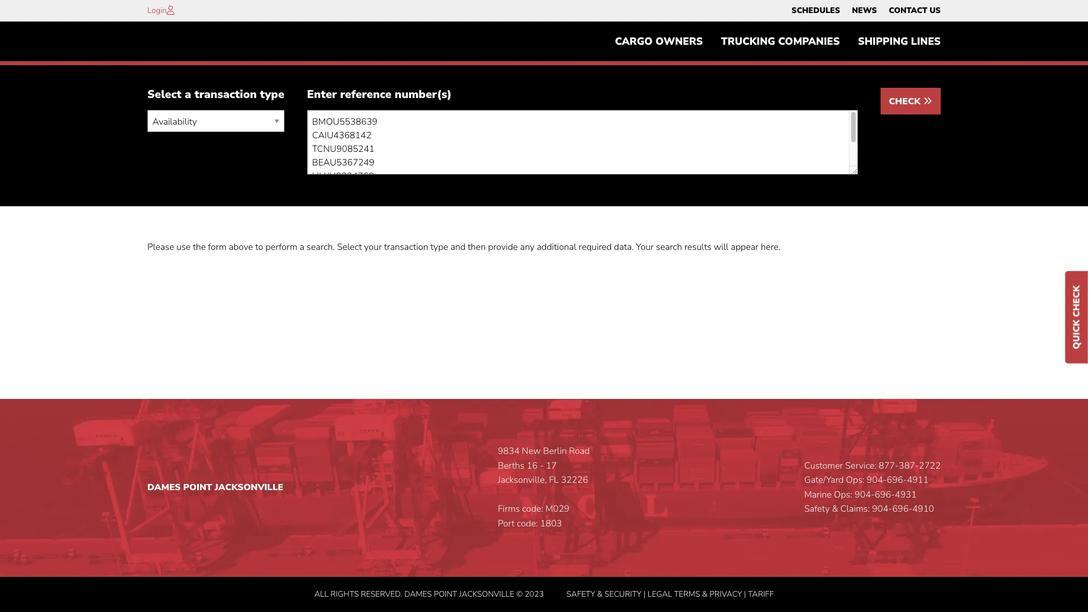 Task type: describe. For each thing, give the bounding box(es) containing it.
all rights reserved. dames point jacksonville © 2023
[[314, 589, 544, 599]]

schedules link
[[792, 3, 840, 19]]

cargo
[[615, 35, 653, 48]]

2 | from the left
[[744, 589, 746, 599]]

4911
[[907, 474, 929, 486]]

fl
[[549, 474, 559, 486]]

9834 new berlin road berths 16 - 17 jacksonville, fl 32226
[[498, 445, 590, 486]]

2 vertical spatial 696-
[[892, 503, 913, 515]]

all
[[314, 589, 329, 599]]

firms
[[498, 503, 520, 515]]

quick check link
[[1066, 271, 1088, 364]]

1 vertical spatial 696-
[[875, 489, 895, 501]]

tariff
[[748, 589, 774, 599]]

reference
[[340, 87, 392, 102]]

1 horizontal spatial dames
[[404, 589, 432, 599]]

32226
[[561, 474, 588, 486]]

0 horizontal spatial point
[[183, 481, 212, 494]]

security
[[605, 589, 642, 599]]

data.
[[614, 241, 634, 254]]

-
[[540, 459, 544, 472]]

additional
[[537, 241, 576, 254]]

us
[[930, 5, 941, 16]]

dames point jacksonville
[[147, 481, 283, 494]]

companies
[[778, 35, 840, 48]]

the
[[193, 241, 206, 254]]

1 horizontal spatial &
[[702, 589, 708, 599]]

contact us
[[889, 5, 941, 16]]

0 vertical spatial transaction
[[195, 87, 257, 102]]

search
[[656, 241, 682, 254]]

387-
[[899, 459, 919, 472]]

Enter reference number(s) text field
[[307, 110, 858, 175]]

user image
[[167, 6, 175, 15]]

road
[[569, 445, 590, 457]]

news link
[[852, 3, 877, 19]]

cargo owners
[[615, 35, 703, 48]]

rights
[[331, 589, 359, 599]]

please
[[147, 241, 174, 254]]

new
[[522, 445, 541, 457]]

privacy
[[710, 589, 742, 599]]

here.
[[761, 241, 781, 254]]

marine
[[804, 489, 832, 501]]

contact
[[889, 5, 928, 16]]

1 vertical spatial type
[[431, 241, 448, 254]]

1803
[[540, 518, 562, 530]]

will
[[714, 241, 729, 254]]

17
[[546, 459, 557, 472]]

1 horizontal spatial select
[[337, 241, 362, 254]]

2722
[[919, 459, 941, 472]]

0 horizontal spatial &
[[597, 589, 603, 599]]

your
[[636, 241, 654, 254]]

trucking
[[721, 35, 775, 48]]

and
[[451, 241, 466, 254]]

berlin
[[543, 445, 567, 457]]

1 vertical spatial 904-
[[855, 489, 875, 501]]

above
[[229, 241, 253, 254]]

legal
[[648, 589, 672, 599]]

legal terms & privacy link
[[648, 589, 742, 599]]

shipping lines
[[858, 35, 941, 48]]

footer containing 9834 new berlin road
[[0, 399, 1088, 612]]

shipping lines link
[[849, 30, 950, 53]]

0 vertical spatial type
[[260, 87, 284, 102]]

0 vertical spatial dames
[[147, 481, 181, 494]]

quick
[[1071, 320, 1083, 349]]

terms
[[674, 589, 700, 599]]

firms code:  m029 port code:  1803
[[498, 503, 570, 530]]

jacksonville,
[[498, 474, 547, 486]]



Task type: locate. For each thing, give the bounding box(es) containing it.
& left the "security"
[[597, 589, 603, 599]]

type left enter
[[260, 87, 284, 102]]

0 vertical spatial select
[[147, 87, 182, 102]]

696-
[[887, 474, 907, 486], [875, 489, 895, 501], [892, 503, 913, 515]]

0 vertical spatial check
[[889, 95, 923, 108]]

provide
[[488, 241, 518, 254]]

0 horizontal spatial select
[[147, 87, 182, 102]]

required
[[579, 241, 612, 254]]

0 horizontal spatial check
[[889, 95, 923, 108]]

904- down 877-
[[867, 474, 887, 486]]

menu bar containing cargo owners
[[606, 30, 950, 53]]

ops: down service:
[[846, 474, 865, 486]]

then
[[468, 241, 486, 254]]

0 vertical spatial jacksonville
[[215, 481, 283, 494]]

safety & security link
[[567, 589, 642, 599]]

service:
[[845, 459, 877, 472]]

1 vertical spatial check
[[1071, 285, 1083, 317]]

0 vertical spatial point
[[183, 481, 212, 494]]

login
[[147, 5, 167, 16]]

|
[[644, 589, 646, 599], [744, 589, 746, 599]]

gate/yard
[[804, 474, 844, 486]]

form
[[208, 241, 227, 254]]

1 vertical spatial select
[[337, 241, 362, 254]]

0 vertical spatial 904-
[[867, 474, 887, 486]]

customer
[[804, 459, 843, 472]]

0 horizontal spatial dames
[[147, 481, 181, 494]]

transaction
[[195, 87, 257, 102], [384, 241, 428, 254]]

perform
[[266, 241, 297, 254]]

schedules
[[792, 5, 840, 16]]

1 horizontal spatial type
[[431, 241, 448, 254]]

menu bar down schedules link
[[606, 30, 950, 53]]

4910
[[913, 503, 934, 515]]

search.
[[307, 241, 335, 254]]

safety inside customer service: 877-387-2722 gate/yard ops: 904-696-4911 marine ops: 904-696-4931 safety & claims: 904-696-4910
[[804, 503, 830, 515]]

footer
[[0, 399, 1088, 612]]

menu bar containing schedules
[[786, 3, 947, 19]]

news
[[852, 5, 877, 16]]

1 horizontal spatial |
[[744, 589, 746, 599]]

877-
[[879, 459, 899, 472]]

2 vertical spatial 904-
[[872, 503, 892, 515]]

menu bar
[[786, 3, 947, 19], [606, 30, 950, 53]]

select
[[147, 87, 182, 102], [337, 241, 362, 254]]

owners
[[656, 35, 703, 48]]

1 vertical spatial ops:
[[834, 489, 853, 501]]

appear
[[731, 241, 759, 254]]

1 vertical spatial menu bar
[[606, 30, 950, 53]]

use
[[176, 241, 191, 254]]

quick check
[[1071, 285, 1083, 349]]

& inside customer service: 877-387-2722 gate/yard ops: 904-696-4911 marine ops: 904-696-4931 safety & claims: 904-696-4910
[[832, 503, 838, 515]]

menu bar up shipping
[[786, 3, 947, 19]]

type left "and" at the top left of page
[[431, 241, 448, 254]]

any
[[520, 241, 535, 254]]

reserved.
[[361, 589, 402, 599]]

1 horizontal spatial transaction
[[384, 241, 428, 254]]

safety
[[804, 503, 830, 515], [567, 589, 595, 599]]

ops:
[[846, 474, 865, 486], [834, 489, 853, 501]]

cargo owners link
[[606, 30, 712, 53]]

your
[[364, 241, 382, 254]]

jacksonville
[[215, 481, 283, 494], [459, 589, 514, 599]]

dames
[[147, 481, 181, 494], [404, 589, 432, 599]]

select a transaction type
[[147, 87, 284, 102]]

results
[[685, 241, 712, 254]]

safety left the "security"
[[567, 589, 595, 599]]

2 horizontal spatial &
[[832, 503, 838, 515]]

1 horizontal spatial safety
[[804, 503, 830, 515]]

0 vertical spatial safety
[[804, 503, 830, 515]]

4931
[[895, 489, 917, 501]]

check button
[[881, 88, 941, 115]]

lines
[[911, 35, 941, 48]]

to
[[255, 241, 263, 254]]

1 vertical spatial dames
[[404, 589, 432, 599]]

check inside button
[[889, 95, 923, 108]]

1 vertical spatial transaction
[[384, 241, 428, 254]]

berths
[[498, 459, 525, 472]]

904- up claims:
[[855, 489, 875, 501]]

1 vertical spatial a
[[300, 241, 304, 254]]

trucking companies link
[[712, 30, 849, 53]]

1 vertical spatial safety
[[567, 589, 595, 599]]

trucking companies
[[721, 35, 840, 48]]

tariff link
[[748, 589, 774, 599]]

0 horizontal spatial jacksonville
[[215, 481, 283, 494]]

port
[[498, 518, 515, 530]]

| left legal
[[644, 589, 646, 599]]

please use the form above to perform a search. select your transaction type and then provide any additional required data. your search results will appear here.
[[147, 241, 781, 254]]

customer service: 877-387-2722 gate/yard ops: 904-696-4911 marine ops: 904-696-4931 safety & claims: 904-696-4910
[[804, 459, 941, 515]]

claims:
[[841, 503, 870, 515]]

0 vertical spatial a
[[185, 87, 191, 102]]

0 horizontal spatial type
[[260, 87, 284, 102]]

0 horizontal spatial a
[[185, 87, 191, 102]]

0 horizontal spatial transaction
[[195, 87, 257, 102]]

1 horizontal spatial point
[[434, 589, 457, 599]]

1 vertical spatial point
[[434, 589, 457, 599]]

1 | from the left
[[644, 589, 646, 599]]

safety down marine
[[804, 503, 830, 515]]

shipping
[[858, 35, 908, 48]]

0 horizontal spatial safety
[[567, 589, 595, 599]]

code: up 1803
[[522, 503, 543, 515]]

a
[[185, 87, 191, 102], [300, 241, 304, 254]]

0 vertical spatial code:
[[522, 503, 543, 515]]

1 horizontal spatial a
[[300, 241, 304, 254]]

1 horizontal spatial jacksonville
[[459, 589, 514, 599]]

0 horizontal spatial |
[[644, 589, 646, 599]]

& left claims:
[[832, 503, 838, 515]]

enter reference number(s)
[[307, 87, 452, 102]]

contact us link
[[889, 3, 941, 19]]

| left tariff "link"
[[744, 589, 746, 599]]

1 vertical spatial code:
[[517, 518, 538, 530]]

2023
[[525, 589, 544, 599]]

ops: up claims:
[[834, 489, 853, 501]]

code: right port in the left of the page
[[517, 518, 538, 530]]

0 vertical spatial menu bar
[[786, 3, 947, 19]]

type
[[260, 87, 284, 102], [431, 241, 448, 254]]

9834
[[498, 445, 520, 457]]

angle double right image
[[923, 97, 932, 106]]

16
[[527, 459, 538, 472]]

0 vertical spatial ops:
[[846, 474, 865, 486]]

login link
[[147, 5, 167, 16]]

©
[[516, 589, 523, 599]]

number(s)
[[395, 87, 452, 102]]

m029
[[546, 503, 570, 515]]

0 vertical spatial 696-
[[887, 474, 907, 486]]

904- right claims:
[[872, 503, 892, 515]]

& right terms on the bottom right
[[702, 589, 708, 599]]

enter
[[307, 87, 337, 102]]

1 vertical spatial jacksonville
[[459, 589, 514, 599]]

safety & security | legal terms & privacy | tariff
[[567, 589, 774, 599]]

1 horizontal spatial check
[[1071, 285, 1083, 317]]



